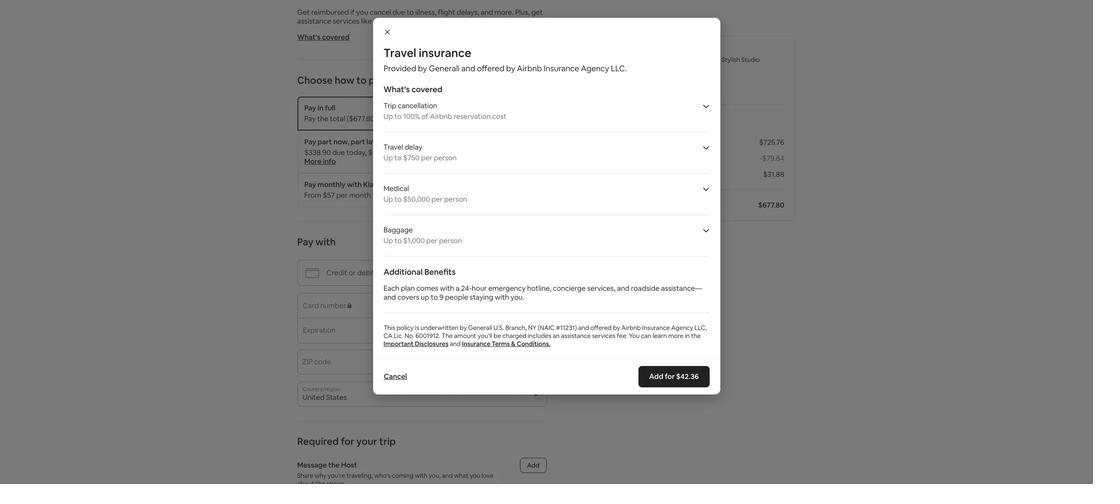 Task type: vqa. For each thing, say whether or not it's contained in the screenshot.
$677.80
yes



Task type: locate. For each thing, give the bounding box(es) containing it.
to left $750
[[395, 153, 402, 163]]

generali left u.s. on the left bottom of page
[[468, 324, 492, 332]]

1 vertical spatial insurance
[[642, 324, 670, 332]]

2 horizontal spatial insurance
[[642, 324, 670, 332]]

up inside 'baggage up to $1,000 per person'
[[384, 236, 393, 245]]

1 horizontal spatial in
[[685, 332, 690, 340]]

1 horizontal spatial $338.90
[[368, 148, 395, 157]]

agency inside travel insurance provided by generali and offered by airbnb insurance agency llc.
[[581, 63, 609, 73]]

0 vertical spatial due
[[393, 8, 405, 17]]

1 horizontal spatial what's covered
[[384, 84, 442, 94]]

1 vertical spatial due
[[332, 148, 345, 157]]

0 horizontal spatial agency
[[581, 63, 609, 73]]

1 vertical spatial assistance
[[561, 332, 591, 340]]

1 horizontal spatial add
[[649, 372, 663, 381]]

and inside the message the host share why you're traveling, who's coming with you, and what you love about the space.
[[442, 472, 453, 480]]

travel inside travel insurance provided by generali and offered by airbnb insurance agency llc.
[[384, 45, 416, 61]]

emergency inside the get reimbursed if you cancel due to illness, flight delays, and more. plus, get assistance services like emergency help.
[[373, 16, 411, 26]]

None radio
[[530, 104, 539, 114], [530, 180, 539, 190], [530, 104, 539, 114], [530, 180, 539, 190]]

info
[[323, 157, 336, 166]]

services inside the get reimbursed if you cancel due to illness, flight delays, and more. plus, get assistance services like emergency help.
[[333, 16, 359, 26]]

1 horizontal spatial assistance
[[561, 332, 591, 340]]

0 horizontal spatial part
[[318, 137, 332, 146]]

1 vertical spatial services
[[592, 332, 615, 340]]

up down 'trip'
[[384, 112, 393, 121]]

$31.88
[[763, 170, 784, 179]]

offered inside travel insurance provided by generali and offered by airbnb insurance agency llc.
[[477, 63, 504, 73]]

offered inside this policy is underwritten by generali u.s. branch, ny (naic #11231) and offered by airbnb insurance agency llc, ca lic. no. 6001912. the amount you'll be charged includes an assistance services fee. you can learn more in the important disclosures and insurance terms & conditions.
[[590, 324, 612, 332]]

2 $338.90 from the left
[[368, 148, 395, 157]]

assistance inside the get reimbursed if you cancel due to illness, flight delays, and more. plus, get assistance services like emergency help.
[[297, 16, 331, 26]]

cancel
[[370, 8, 391, 17]]

the right more
[[691, 332, 701, 340]]

in
[[318, 103, 324, 113], [685, 332, 690, 340]]

up inside the medical up to $50,000 per person
[[384, 195, 393, 204]]

to right close
[[677, 56, 683, 64]]

2 vertical spatial for
[[341, 435, 354, 447]]

services left "like"
[[333, 16, 359, 26]]

to down 'baggage'
[[395, 236, 402, 245]]

($677.80).
[[347, 114, 379, 123]]

travel up provided
[[384, 45, 416, 61]]

1 horizontal spatial for
[[372, 191, 382, 200]]

person inside the travel delay up to $750 per person
[[434, 153, 457, 163]]

0 horizontal spatial you
[[356, 8, 368, 17]]

$338.90 down 'later' on the top
[[368, 148, 395, 157]]

can
[[641, 332, 651, 340]]

klarna
[[363, 180, 385, 189]]

more info button
[[304, 157, 336, 166]]

1 travel from the top
[[384, 45, 416, 61]]

and left covers
[[384, 293, 396, 302]]

months.
[[392, 191, 419, 200]]

no.
[[405, 332, 414, 340]]

0 horizontal spatial due
[[332, 148, 345, 157]]

add for add for $42.36
[[649, 372, 663, 381]]

required
[[297, 435, 339, 447]]

more
[[304, 157, 322, 166]]

add for $42.36
[[649, 372, 699, 381]]

what's covered down reimbursed
[[297, 33, 350, 42]]

you right if
[[356, 8, 368, 17]]

due inside pay part now, part later with airbnb $338.90 due today,  $338.90 on dec 12, 2023. no extra fees. more info
[[332, 148, 345, 157]]

4 up from the top
[[384, 236, 393, 245]]

0 horizontal spatial $338.90
[[304, 148, 331, 157]]

this policy is underwritten by generali u.s. branch, ny (naic #11231) and offered by airbnb insurance agency llc, ca lic. no. 6001912. the amount you'll be charged includes an assistance services fee. you can learn more in the important disclosures and insurance terms & conditions.
[[384, 324, 707, 348]]

emergency right "like"
[[373, 16, 411, 26]]

for for required for your trip
[[341, 435, 354, 447]]

ca
[[384, 332, 392, 340]]

for left $42.36
[[665, 372, 675, 381]]

you left 'love'
[[470, 472, 480, 480]]

and down insurance
[[461, 63, 475, 73]]

close to promenade- stylish studio apartment
[[660, 56, 760, 72]]

services inside this policy is underwritten by generali u.s. branch, ny (naic #11231) and offered by airbnb insurance agency llc, ca lic. no. 6001912. the amount you'll be charged includes an assistance services fee. you can learn more in the important disclosures and insurance terms & conditions.
[[592, 332, 615, 340]]

for inside button
[[665, 372, 675, 381]]

0 vertical spatial for
[[372, 191, 382, 200]]

what
[[454, 472, 468, 480]]

amount
[[454, 332, 476, 340]]

1 horizontal spatial due
[[393, 8, 405, 17]]

0 horizontal spatial for
[[341, 435, 354, 447]]

and
[[481, 8, 493, 17], [461, 63, 475, 73], [617, 284, 630, 293], [384, 293, 396, 302], [578, 324, 589, 332], [450, 340, 461, 348], [442, 472, 453, 480]]

add button
[[520, 458, 547, 473]]

person for baggage up to $1,000 per person
[[439, 236, 462, 245]]

1 vertical spatial in
[[685, 332, 690, 340]]

0 vertical spatial offered
[[477, 63, 504, 73]]

2 travel from the top
[[384, 142, 403, 152]]

emergency inside each plan comes with a 24-hour emergency hotline, concierge services, and roadside assistance— and covers up to 9 people staying with you.
[[488, 284, 526, 293]]

in right more
[[685, 332, 690, 340]]

1 horizontal spatial emergency
[[488, 284, 526, 293]]

services left fee.
[[592, 332, 615, 340]]

$50,000
[[403, 195, 430, 204]]

united states button
[[297, 382, 547, 407]]

and down underwritten
[[450, 340, 461, 348]]

$338.90
[[304, 148, 331, 157], [368, 148, 395, 157]]

emergency right the hour
[[488, 284, 526, 293]]

1 vertical spatial you
[[470, 472, 480, 480]]

pay monthly with klarna from $57 per month for 12 months. interest may apply.
[[304, 180, 482, 200]]

trip
[[379, 435, 396, 447]]

part up today,
[[351, 137, 365, 146]]

per inside the travel delay up to $750 per person
[[421, 153, 432, 163]]

0 vertical spatial agency
[[581, 63, 609, 73]]

ny
[[528, 324, 536, 332]]

1 horizontal spatial generali
[[468, 324, 492, 332]]

and right services,
[[617, 284, 630, 293]]

medical up to $50,000 per person
[[384, 184, 467, 204]]

per right 'dec'
[[421, 153, 432, 163]]

1 horizontal spatial offered
[[590, 324, 612, 332]]

you
[[356, 8, 368, 17], [470, 472, 480, 480]]

services,
[[587, 284, 616, 293]]

due right cancel
[[393, 8, 405, 17]]

to left illness, on the left top
[[407, 8, 414, 17]]

1 $338.90 from the left
[[304, 148, 331, 157]]

12
[[383, 191, 390, 200]]

travel insurance coverage details dialog
[[373, 18, 720, 395]]

0 horizontal spatial emergency
[[373, 16, 411, 26]]

1 vertical spatial person
[[444, 195, 467, 204]]

travel delay up to $750 per person
[[384, 142, 457, 163]]

0 vertical spatial person
[[434, 153, 457, 163]]

0 horizontal spatial add
[[527, 461, 539, 469]]

1 vertical spatial agency
[[671, 324, 693, 332]]

services
[[333, 16, 359, 26], [592, 332, 615, 340]]

coming
[[392, 472, 414, 480]]

cancellation
[[398, 101, 437, 110]]

agency left llc.
[[581, 63, 609, 73]]

0 vertical spatial travel
[[384, 45, 416, 61]]

pay for in
[[304, 103, 316, 113]]

pay inside the 'pay monthly with klarna from $57 per month for 12 months. interest may apply.'
[[304, 180, 316, 189]]

a
[[456, 284, 460, 293]]

you inside the message the host share why you're traveling, who's coming with you, and what you love about the space.
[[470, 472, 480, 480]]

for
[[372, 191, 382, 200], [665, 372, 675, 381], [341, 435, 354, 447]]

0 vertical spatial in
[[318, 103, 324, 113]]

with inside the 'pay monthly with klarna from $57 per month for 12 months. interest may apply.'
[[347, 180, 362, 189]]

1 vertical spatial generali
[[468, 324, 492, 332]]

2 vertical spatial person
[[439, 236, 462, 245]]

assistance right an
[[561, 332, 591, 340]]

0 horizontal spatial offered
[[477, 63, 504, 73]]

1 horizontal spatial you
[[470, 472, 480, 480]]

per right $1,000
[[426, 236, 438, 245]]

insurance
[[419, 45, 471, 61]]

1 vertical spatial travel
[[384, 142, 403, 152]]

None radio
[[530, 138, 539, 147]]

up left 'on'
[[384, 153, 393, 163]]

travel
[[384, 45, 416, 61], [384, 142, 403, 152]]

add inside travel insurance coverage details dialog
[[649, 372, 663, 381]]

1 vertical spatial for
[[665, 372, 675, 381]]

to inside each plan comes with a 24-hour emergency hotline, concierge services, and roadside assistance— and covers up to 9 people staying with you.
[[431, 293, 438, 302]]

per left may
[[431, 195, 443, 204]]

states
[[326, 393, 347, 402]]

for inside the 'pay monthly with klarna from $57 per month for 12 months. interest may apply.'
[[372, 191, 382, 200]]

important disclosures link
[[384, 340, 448, 348]]

$338.90 up monthly
[[304, 148, 331, 157]]

concierge
[[553, 284, 586, 293]]

to left pay
[[356, 74, 367, 86]]

from
[[304, 191, 321, 200]]

0 vertical spatial emergency
[[373, 16, 411, 26]]

0 horizontal spatial insurance
[[462, 340, 490, 348]]

1 vertical spatial emergency
[[488, 284, 526, 293]]

up down medical
[[384, 195, 393, 204]]

0 horizontal spatial generali
[[429, 63, 460, 73]]

1 horizontal spatial insurance
[[544, 63, 579, 73]]

person inside 'baggage up to $1,000 per person'
[[439, 236, 462, 245]]

the inside "pay in full pay the total ($677.80)."
[[317, 114, 328, 123]]

agency left llc,
[[671, 324, 693, 332]]

person inside the medical up to $50,000 per person
[[444, 195, 467, 204]]

what's covered up cancellation
[[384, 84, 442, 94]]

assistance—
[[661, 284, 702, 293]]

and right you,
[[442, 472, 453, 480]]

0 vertical spatial add
[[649, 372, 663, 381]]

generali
[[429, 63, 460, 73], [468, 324, 492, 332]]

0 horizontal spatial assistance
[[297, 16, 331, 26]]

person
[[434, 153, 457, 163], [444, 195, 467, 204], [439, 236, 462, 245]]

additional
[[384, 267, 423, 277]]

assistance up what's covered button
[[297, 16, 331, 26]]

airbnb
[[517, 63, 542, 73], [430, 112, 452, 121], [400, 137, 423, 146], [622, 324, 641, 332]]

to inside the get reimbursed if you cancel due to illness, flight delays, and more. plus, get assistance services like emergency help.
[[407, 8, 414, 17]]

person right 12,
[[434, 153, 457, 163]]

0 vertical spatial generali
[[429, 63, 460, 73]]

the down full
[[317, 114, 328, 123]]

airbnb inside travel insurance provided by generali and offered by airbnb insurance agency llc.
[[517, 63, 542, 73]]

2 up from the top
[[384, 153, 393, 163]]

0 horizontal spatial services
[[333, 16, 359, 26]]

travel inside the travel delay up to $750 per person
[[384, 142, 403, 152]]

0 horizontal spatial in
[[318, 103, 324, 113]]

be
[[494, 332, 501, 340]]

airbnb inside this policy is underwritten by generali u.s. branch, ny (naic #11231) and offered by airbnb insurance agency llc, ca lic. no. 6001912. the amount you'll be charged includes an assistance services fee. you can learn more in the important disclosures and insurance terms & conditions.
[[622, 324, 641, 332]]

message the host share why you're traveling, who's coming with you, and what you love about the space.
[[297, 460, 495, 484]]

per inside the medical up to $50,000 per person
[[431, 195, 443, 204]]

reservation
[[454, 112, 491, 121]]

to inside the medical up to $50,000 per person
[[395, 195, 402, 204]]

visa card image
[[447, 238, 460, 247], [447, 241, 460, 245]]

to down medical
[[395, 195, 402, 204]]

travel right 'later' on the top
[[384, 142, 403, 152]]

1 horizontal spatial services
[[592, 332, 615, 340]]

1 horizontal spatial part
[[351, 137, 365, 146]]

with inside the message the host share why you're traveling, who's coming with you, and what you love about the space.
[[415, 472, 427, 480]]

0 vertical spatial services
[[333, 16, 359, 26]]

up down 'baggage'
[[384, 236, 393, 245]]

to down 'trip'
[[395, 112, 402, 121]]

#11231)
[[556, 324, 577, 332]]

person up benefits
[[439, 236, 462, 245]]

flight
[[438, 8, 455, 17]]

total
[[330, 114, 345, 123]]

$42.36
[[676, 372, 699, 381]]

pay for monthly
[[304, 180, 316, 189]]

1 horizontal spatial agency
[[671, 324, 693, 332]]

3 up from the top
[[384, 195, 393, 204]]

for left your
[[341, 435, 354, 447]]

in left full
[[318, 103, 324, 113]]

1 up from the top
[[384, 112, 393, 121]]

emergency
[[373, 16, 411, 26], [488, 284, 526, 293]]

per right $57
[[336, 191, 348, 200]]

$677.80
[[758, 200, 784, 210]]

pay inside pay part now, part later with airbnb $338.90 due today,  $338.90 on dec 12, 2023. no extra fees. more info
[[304, 137, 316, 146]]

part left now,
[[318, 137, 332, 146]]

charged
[[503, 332, 526, 340]]

offered
[[477, 63, 504, 73], [590, 324, 612, 332]]

0 vertical spatial assistance
[[297, 16, 331, 26]]

1 vertical spatial what's covered
[[384, 84, 442, 94]]

due down now,
[[332, 148, 345, 157]]

fee
[[630, 170, 640, 179]]

who's
[[374, 472, 391, 480]]

1 vertical spatial offered
[[590, 324, 612, 332]]

to left 9
[[431, 293, 438, 302]]

1 vertical spatial add
[[527, 461, 539, 469]]

to inside trip cancellation up to 100% of airbnb reservation cost
[[395, 112, 402, 121]]

per inside 'baggage up to $1,000 per person'
[[426, 236, 438, 245]]

and left the more.
[[481, 8, 493, 17]]

of
[[422, 112, 428, 121]]

0 vertical spatial you
[[356, 8, 368, 17]]

generali down insurance
[[429, 63, 460, 73]]

0 vertical spatial insurance
[[544, 63, 579, 73]]

you're
[[328, 472, 345, 480]]

person for medical up to $50,000 per person
[[444, 195, 467, 204]]

1 part from the left
[[318, 137, 332, 146]]

100%
[[403, 112, 420, 121]]

person right the $50,000
[[444, 195, 467, 204]]

pay with
[[297, 236, 336, 248]]

2 horizontal spatial for
[[665, 372, 675, 381]]

cleaning
[[599, 170, 628, 179]]

add for $42.36 button
[[639, 366, 710, 387]]

for left 12
[[372, 191, 382, 200]]

0 vertical spatial what's covered
[[297, 33, 350, 42]]



Task type: describe. For each thing, give the bounding box(es) containing it.
branch,
[[505, 324, 527, 332]]

generali inside travel insurance provided by generali and offered by airbnb insurance agency llc.
[[429, 63, 460, 73]]

pay in full pay the total ($677.80).
[[304, 103, 379, 123]]

delay
[[405, 142, 422, 152]]

and inside the get reimbursed if you cancel due to illness, flight delays, and more. plus, get assistance services like emergency help.
[[481, 8, 493, 17]]

traveling,
[[347, 472, 373, 480]]

6001912.
[[416, 332, 440, 340]]

llc,
[[695, 324, 707, 332]]

2 vertical spatial insurance
[[462, 340, 490, 348]]

how
[[335, 74, 354, 86]]

love
[[482, 472, 493, 480]]

due inside the get reimbursed if you cancel due to illness, flight delays, and more. plus, get assistance services like emergency help.
[[393, 8, 405, 17]]

apply.
[[463, 191, 482, 200]]

add for add
[[527, 461, 539, 469]]

the up you're
[[328, 460, 340, 470]]

provided
[[384, 63, 416, 73]]

on
[[396, 148, 405, 157]]

now,
[[334, 137, 349, 146]]

get reimbursed if you cancel due to illness, flight delays, and more. plus, get assistance services like emergency help.
[[297, 8, 543, 26]]

covers
[[398, 293, 419, 302]]

includes
[[528, 332, 551, 340]]

in inside "pay in full pay the total ($677.80)."
[[318, 103, 324, 113]]

full
[[325, 103, 335, 113]]

this
[[384, 324, 395, 332]]

what's covered button
[[297, 33, 350, 42]]

baggage up to $1,000 per person
[[384, 225, 462, 245]]

per inside the 'pay monthly with klarna from $57 per month for 12 months. interest may apply.'
[[336, 191, 348, 200]]

trip
[[384, 101, 396, 110]]

(naic
[[538, 324, 555, 332]]

host
[[341, 460, 357, 470]]

message
[[297, 460, 327, 470]]

important
[[384, 340, 414, 348]]

united states element
[[297, 382, 547, 407]]

policy
[[397, 324, 414, 332]]

trip cancellation up to 100% of airbnb reservation cost
[[384, 101, 507, 121]]

for for add for $42.36
[[665, 372, 675, 381]]

staying
[[470, 293, 493, 302]]

delays,
[[457, 8, 479, 17]]

you.
[[511, 293, 524, 302]]

$750
[[403, 153, 420, 163]]

plan
[[401, 284, 415, 293]]

insurance inside travel insurance provided by generali and offered by airbnb insurance agency llc.
[[544, 63, 579, 73]]

up inside the travel delay up to $750 per person
[[384, 153, 393, 163]]

roadside
[[631, 284, 660, 293]]

and right #11231)
[[578, 324, 589, 332]]

pay for with
[[297, 236, 313, 248]]

travel for delay
[[384, 142, 403, 152]]

reimbursed
[[311, 8, 349, 17]]

in inside this policy is underwritten by generali u.s. branch, ny (naic #11231) and offered by airbnb insurance agency llc, ca lic. no. 6001912. the amount you'll be charged includes an assistance services fee. you can learn more in the important disclosures and insurance terms & conditions.
[[685, 332, 690, 340]]

to inside 'baggage up to $1,000 per person'
[[395, 236, 402, 245]]

you inside the get reimbursed if you cancel due to illness, flight delays, and more. plus, get assistance services like emergency help.
[[356, 8, 368, 17]]

up inside trip cancellation up to 100% of airbnb reservation cost
[[384, 112, 393, 121]]

2 part from the left
[[351, 137, 365, 146]]

$79.84
[[762, 154, 784, 163]]

cleaning fee
[[599, 170, 640, 179]]

the right about
[[316, 480, 325, 484]]

conditions.
[[517, 340, 551, 348]]

-$79.84
[[760, 154, 784, 163]]

travel for insurance
[[384, 45, 416, 61]]

today,
[[346, 148, 367, 157]]

airbnb inside trip cancellation up to 100% of airbnb reservation cost
[[430, 112, 452, 121]]

if
[[350, 8, 355, 17]]

baggage
[[384, 225, 413, 235]]

terms
[[492, 340, 510, 348]]

0 horizontal spatial what's covered
[[297, 33, 350, 42]]

medical
[[384, 184, 409, 193]]

required for your trip
[[297, 435, 396, 447]]

with inside pay part now, part later with airbnb $338.90 due today,  $338.90 on dec 12, 2023. no extra fees. more info
[[384, 137, 398, 146]]

insurance terms & conditions. link
[[462, 340, 551, 348]]

pay for part
[[304, 137, 316, 146]]

agency inside this policy is underwritten by generali u.s. branch, ny (naic #11231) and offered by airbnb insurance agency llc, ca lic. no. 6001912. the amount you'll be charged includes an assistance services fee. you can learn more in the important disclosures and insurance terms & conditions.
[[671, 324, 693, 332]]

pay part now, part later with airbnb $338.90 due today,  $338.90 on dec 12, 2023. no extra fees. more info
[[304, 137, 496, 166]]

the
[[442, 332, 453, 340]]

an
[[553, 332, 560, 340]]

extra
[[462, 148, 479, 157]]

travel insurance provided by generali and offered by airbnb insurance agency llc.
[[384, 45, 627, 73]]

fees.
[[480, 148, 496, 157]]

united states
[[303, 393, 347, 402]]

&
[[511, 340, 516, 348]]

airbnb inside pay part now, part later with airbnb $338.90 due today,  $338.90 on dec 12, 2023. no extra fees. more info
[[400, 137, 423, 146]]

get
[[297, 8, 310, 17]]

interest
[[420, 191, 446, 200]]

plus,
[[515, 8, 530, 17]]

monthly
[[318, 180, 345, 189]]

is
[[415, 324, 419, 332]]

12,
[[421, 148, 430, 157]]

to inside the travel delay up to $750 per person
[[395, 153, 402, 163]]

2 visa card image from the top
[[447, 241, 460, 245]]

assistance inside this policy is underwritten by generali u.s. branch, ny (naic #11231) and offered by airbnb insurance agency llc, ca lic. no. 6001912. the amount you'll be charged includes an assistance services fee. you can learn more in the important disclosures and insurance terms & conditions.
[[561, 332, 591, 340]]

hour
[[472, 284, 487, 293]]

like
[[361, 16, 372, 26]]

dec
[[406, 148, 420, 157]]

more
[[668, 332, 683, 340]]

illness,
[[415, 8, 437, 17]]

generali inside this policy is underwritten by generali u.s. branch, ny (naic #11231) and offered by airbnb insurance agency llc, ca lic. no. 6001912. the amount you'll be charged includes an assistance services fee. you can learn more in the important disclosures and insurance terms & conditions.
[[468, 324, 492, 332]]

your
[[356, 435, 377, 447]]

you'll
[[478, 332, 492, 340]]

1 visa card image from the top
[[447, 238, 460, 247]]

hotline,
[[527, 284, 551, 293]]

and inside travel insurance provided by generali and offered by airbnb insurance agency llc.
[[461, 63, 475, 73]]

cost
[[492, 112, 507, 121]]

comes
[[416, 284, 438, 293]]

you,
[[429, 472, 441, 480]]

what's covered inside travel insurance coverage details dialog
[[384, 84, 442, 94]]

each
[[384, 284, 399, 293]]

$725.76
[[759, 138, 784, 147]]

pay
[[369, 74, 385, 86]]

united
[[303, 393, 325, 402]]

the inside this policy is underwritten by generali u.s. branch, ny (naic #11231) and offered by airbnb insurance agency llc, ca lic. no. 6001912. the amount you'll be charged includes an assistance services fee. you can learn more in the important disclosures and insurance terms & conditions.
[[691, 332, 701, 340]]

fee.
[[617, 332, 628, 340]]

lic.
[[394, 332, 403, 340]]

cancel button
[[379, 368, 411, 386]]

to inside close to promenade- stylish studio apartment
[[677, 56, 683, 64]]

studio
[[741, 56, 760, 64]]

cleaning fee button
[[599, 170, 640, 179]]

$57
[[323, 191, 335, 200]]



